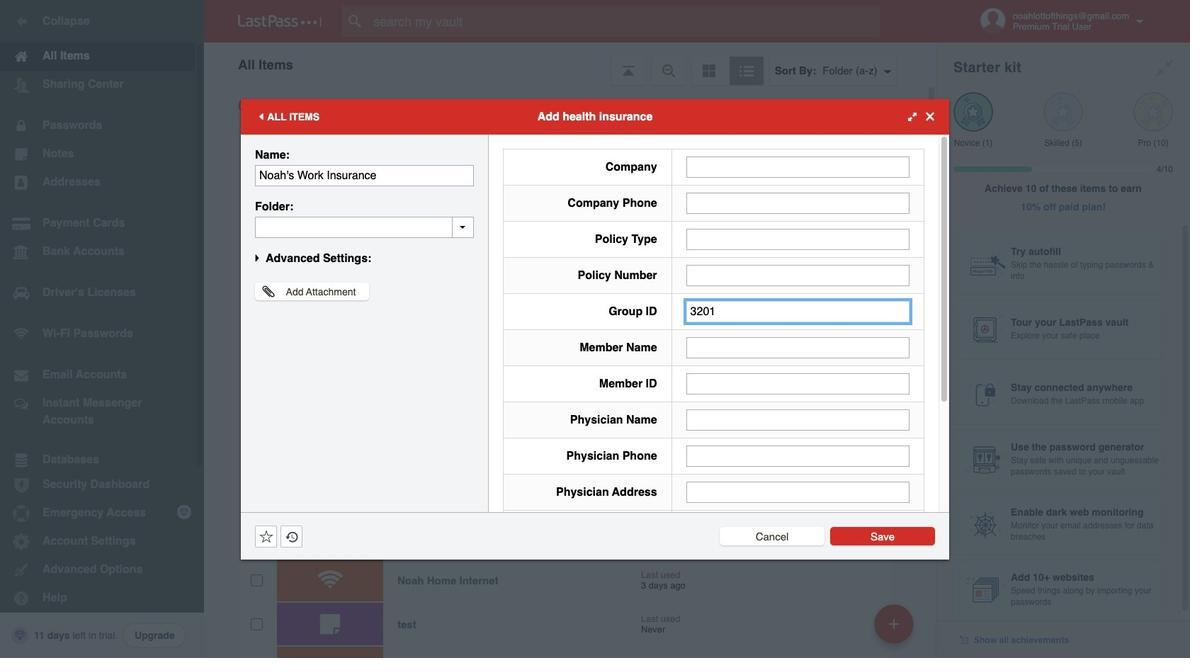 Task type: describe. For each thing, give the bounding box(es) containing it.
Search search field
[[341, 6, 908, 37]]



Task type: locate. For each thing, give the bounding box(es) containing it.
lastpass image
[[238, 15, 322, 28]]

None text field
[[686, 156, 910, 177], [686, 265, 910, 286], [686, 373, 910, 394], [686, 481, 910, 503], [686, 156, 910, 177], [686, 265, 910, 286], [686, 373, 910, 394], [686, 481, 910, 503]]

new item image
[[889, 619, 899, 629]]

search my vault text field
[[341, 6, 908, 37]]

None text field
[[255, 165, 474, 186], [686, 192, 910, 214], [255, 216, 474, 238], [686, 228, 910, 250], [686, 301, 910, 322], [686, 337, 910, 358], [686, 409, 910, 430], [686, 445, 910, 467], [255, 165, 474, 186], [686, 192, 910, 214], [255, 216, 474, 238], [686, 228, 910, 250], [686, 301, 910, 322], [686, 337, 910, 358], [686, 409, 910, 430], [686, 445, 910, 467]]

main navigation navigation
[[0, 0, 204, 658]]

new item navigation
[[869, 600, 922, 658]]

vault options navigation
[[204, 43, 937, 85]]

dialog
[[241, 99, 949, 649]]



Task type: vqa. For each thing, say whether or not it's contained in the screenshot.
New item NAVIGATION
yes



